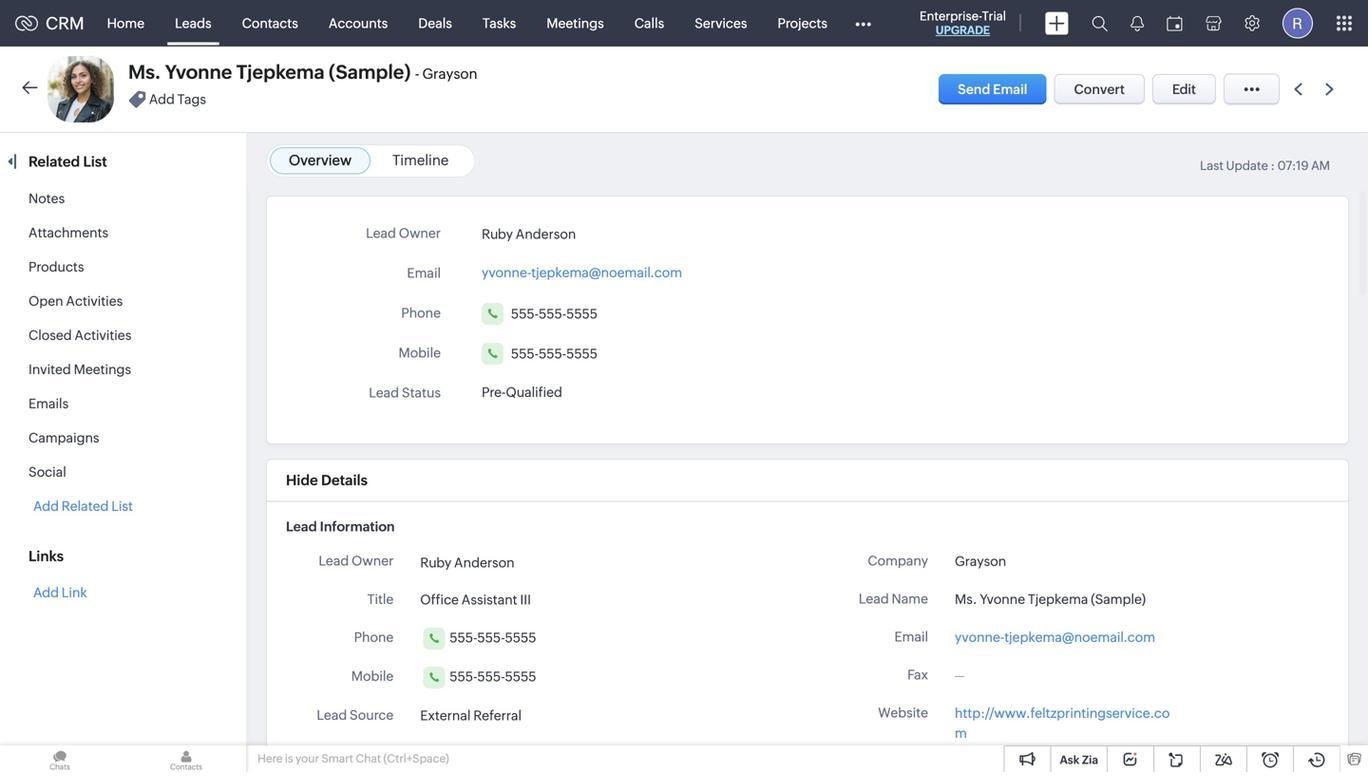 Task type: describe. For each thing, give the bounding box(es) containing it.
closed activities
[[29, 328, 131, 343]]

qualified
[[506, 385, 562, 400]]

emails
[[29, 396, 69, 411]]

0 horizontal spatial yvonne-tjepkema@noemail.com link
[[482, 259, 682, 280]]

contacts link
[[227, 0, 313, 46]]

products link
[[29, 259, 84, 275]]

crm
[[46, 14, 84, 33]]

(ctrl+space)
[[383, 753, 449, 765]]

mobile for status
[[399, 345, 441, 361]]

your
[[296, 753, 319, 765]]

name
[[892, 591, 928, 607]]

here
[[257, 753, 283, 765]]

07:19
[[1278, 159, 1309, 173]]

hide
[[286, 472, 318, 489]]

1 horizontal spatial yvonne-tjepkema@noemail.com link
[[955, 628, 1155, 648]]

leads link
[[160, 0, 227, 46]]

2 vertical spatial email
[[895, 629, 928, 645]]

ruby anderson for title
[[420, 555, 515, 570]]

grayson inside 'ms. yvonne tjepkema (sample) - grayson'
[[422, 66, 478, 82]]

(sample) for ms. yvonne tjepkema (sample) - grayson
[[329, 61, 411, 83]]

lead status
[[369, 385, 441, 400]]

ms. yvonne tjepkema (sample)
[[955, 592, 1146, 607]]

open
[[29, 294, 63, 309]]

0 vertical spatial yvonne-
[[482, 265, 531, 280]]

related list
[[29, 153, 110, 170]]

edit button
[[1152, 74, 1216, 105]]

lead down hide
[[286, 519, 317, 534]]

products
[[29, 259, 84, 275]]

1 horizontal spatial yvonne-
[[955, 630, 1005, 645]]

ms. yvonne tjepkema (sample) - grayson
[[128, 61, 478, 83]]

leads
[[175, 16, 212, 31]]

overview link
[[289, 152, 352, 169]]

office
[[420, 592, 459, 607]]

services
[[695, 16, 747, 31]]

deals
[[418, 16, 452, 31]]

profile image
[[1283, 8, 1313, 38]]

invited
[[29, 362, 71, 377]]

:
[[1271, 159, 1275, 173]]

send email
[[958, 82, 1028, 97]]

profile element
[[1271, 0, 1324, 46]]

lead owner for title
[[319, 553, 394, 569]]

http://www.feltzprintingservice.co
[[955, 706, 1170, 721]]

external
[[420, 708, 471, 723]]

crm link
[[15, 14, 84, 33]]

tasks link
[[467, 0, 531, 46]]

home link
[[92, 0, 160, 46]]

send email button
[[939, 74, 1047, 105]]

hide details link
[[286, 472, 368, 489]]

open activities link
[[29, 294, 123, 309]]

1 horizontal spatial yvonne-tjepkema@noemail.com
[[955, 630, 1155, 645]]

anderson for title
[[454, 555, 515, 570]]

overview
[[289, 152, 352, 169]]

accounts link
[[313, 0, 403, 46]]

activities for closed activities
[[75, 328, 131, 343]]

deals link
[[403, 0, 467, 46]]

m
[[955, 726, 967, 741]]

add tags
[[149, 92, 206, 107]]

lead name
[[859, 591, 928, 607]]

calendar image
[[1167, 16, 1183, 31]]

invited meetings link
[[29, 362, 131, 377]]

edit
[[1172, 82, 1196, 97]]

0 vertical spatial related
[[29, 153, 80, 170]]

http://www.feltzprintingservice.co m
[[955, 706, 1170, 741]]

email inside button
[[993, 82, 1028, 97]]

external referral
[[420, 708, 522, 723]]

campaigns link
[[29, 430, 99, 446]]

information
[[320, 519, 395, 534]]

add for ms. yvonne tjepkema (sample)
[[149, 92, 175, 107]]

pre-qualified
[[482, 385, 562, 400]]

am
[[1311, 159, 1330, 173]]

tags
[[177, 92, 206, 107]]

contacts image
[[126, 746, 246, 772]]

signals image
[[1131, 15, 1144, 31]]

lead source
[[317, 708, 394, 723]]

calls link
[[619, 0, 680, 46]]

ask
[[1060, 754, 1080, 767]]

notes link
[[29, 191, 65, 206]]

notes
[[29, 191, 65, 206]]

-
[[415, 66, 419, 82]]

pre-
[[482, 385, 506, 400]]

attachments
[[29, 225, 108, 240]]

lead left source
[[317, 708, 347, 723]]

add related list
[[33, 499, 133, 514]]

timeline link
[[392, 152, 449, 169]]

0 horizontal spatial list
[[83, 153, 107, 170]]

0 horizontal spatial tjepkema@noemail.com
[[531, 265, 682, 280]]

next record image
[[1325, 83, 1338, 95]]

timeline
[[392, 152, 449, 169]]

ruby for email
[[482, 226, 513, 242]]

closed activities link
[[29, 328, 131, 343]]

convert button
[[1054, 74, 1145, 105]]

attachments link
[[29, 225, 108, 240]]

tasks
[[483, 16, 516, 31]]

lead down lead information
[[319, 553, 349, 569]]

activities for open activities
[[66, 294, 123, 309]]

tjepkema for ms. yvonne tjepkema (sample)
[[1028, 592, 1088, 607]]

source
[[350, 708, 394, 723]]

0 horizontal spatial yvonne-tjepkema@noemail.com
[[482, 265, 682, 280]]

logo image
[[15, 16, 38, 31]]

owner for email
[[399, 226, 441, 241]]



Task type: vqa. For each thing, say whether or not it's contained in the screenshot.


Task type: locate. For each thing, give the bounding box(es) containing it.
calls
[[634, 16, 664, 31]]

mobile up source
[[351, 669, 394, 684]]

0 vertical spatial lead owner
[[366, 226, 441, 241]]

meetings down closed activities link
[[74, 362, 131, 377]]

1 vertical spatial mobile
[[351, 669, 394, 684]]

chats image
[[0, 746, 120, 772]]

anderson
[[516, 226, 576, 242], [454, 555, 515, 570]]

previous record image
[[1294, 83, 1303, 95]]

0 horizontal spatial ruby
[[420, 555, 452, 570]]

create menu image
[[1045, 12, 1069, 35]]

assistant
[[462, 592, 517, 607]]

0 vertical spatial list
[[83, 153, 107, 170]]

email
[[993, 82, 1028, 97], [407, 266, 441, 281], [895, 629, 928, 645]]

tjepkema@noemail.com
[[531, 265, 682, 280], [1005, 630, 1155, 645]]

0 vertical spatial phone
[[401, 305, 441, 321]]

open activities
[[29, 294, 123, 309]]

555-555-5555
[[511, 306, 598, 321], [511, 346, 598, 361], [450, 630, 536, 645], [450, 669, 536, 684]]

send
[[958, 82, 990, 97]]

ruby for title
[[420, 555, 452, 570]]

enterprise-
[[920, 9, 982, 23]]

1 vertical spatial phone
[[354, 630, 394, 645]]

1 horizontal spatial anderson
[[516, 226, 576, 242]]

1 vertical spatial tjepkema@noemail.com
[[1005, 630, 1155, 645]]

0 horizontal spatial phone
[[354, 630, 394, 645]]

(sample) for ms. yvonne tjepkema (sample)
[[1091, 592, 1146, 607]]

enterprise-trial upgrade
[[920, 9, 1006, 37]]

5555
[[566, 306, 598, 321], [566, 346, 598, 361], [505, 630, 536, 645], [505, 669, 536, 684]]

0 vertical spatial owner
[[399, 226, 441, 241]]

0 vertical spatial mobile
[[399, 345, 441, 361]]

0 horizontal spatial owner
[[352, 553, 394, 569]]

phone for title
[[354, 630, 394, 645]]

add link
[[33, 585, 87, 600]]

meetings
[[547, 16, 604, 31], [74, 362, 131, 377]]

1 vertical spatial ms.
[[955, 592, 977, 607]]

tjepkema for ms. yvonne tjepkema (sample) - grayson
[[236, 61, 325, 83]]

signals element
[[1119, 0, 1155, 47]]

0 vertical spatial grayson
[[422, 66, 478, 82]]

1 horizontal spatial owner
[[399, 226, 441, 241]]

yvonne-tjepkema@noemail.com link
[[482, 259, 682, 280], [955, 628, 1155, 648]]

yvonne for ms. yvonne tjepkema (sample) - grayson
[[165, 61, 232, 83]]

add down the "social" at the bottom
[[33, 499, 59, 514]]

closed
[[29, 328, 72, 343]]

0 vertical spatial (sample)
[[329, 61, 411, 83]]

upgrade
[[936, 24, 990, 37]]

yvonne for ms. yvonne tjepkema (sample)
[[980, 592, 1025, 607]]

ms.
[[128, 61, 161, 83], [955, 592, 977, 607]]

0 horizontal spatial yvonne
[[165, 61, 232, 83]]

1 vertical spatial anderson
[[454, 555, 515, 570]]

2 horizontal spatial email
[[993, 82, 1028, 97]]

yvonne-tjepkema@noemail.com
[[482, 265, 682, 280], [955, 630, 1155, 645]]

1 vertical spatial tjepkema
[[1028, 592, 1088, 607]]

phone down title in the bottom of the page
[[354, 630, 394, 645]]

lead owner down information
[[319, 553, 394, 569]]

ruby anderson
[[482, 226, 576, 242], [420, 555, 515, 570]]

0 horizontal spatial email
[[407, 266, 441, 281]]

1 horizontal spatial email
[[895, 629, 928, 645]]

0 horizontal spatial yvonne-
[[482, 265, 531, 280]]

tjepkema
[[236, 61, 325, 83], [1028, 592, 1088, 607]]

add
[[149, 92, 175, 107], [33, 499, 59, 514], [33, 585, 59, 600]]

1 horizontal spatial tjepkema@noemail.com
[[1005, 630, 1155, 645]]

mobile for source
[[351, 669, 394, 684]]

ruby anderson for email
[[482, 226, 576, 242]]

mobile
[[399, 345, 441, 361], [351, 669, 394, 684]]

0 vertical spatial yvonne-tjepkema@noemail.com link
[[482, 259, 682, 280]]

2 vertical spatial add
[[33, 585, 59, 600]]

social
[[29, 465, 66, 480]]

add for related list
[[33, 585, 59, 600]]

yvonne up tags at the top left
[[165, 61, 232, 83]]

ms. up add tags
[[128, 61, 161, 83]]

list
[[83, 153, 107, 170], [111, 499, 133, 514]]

1 vertical spatial owner
[[352, 553, 394, 569]]

1 horizontal spatial list
[[111, 499, 133, 514]]

emails link
[[29, 396, 69, 411]]

accounts
[[329, 16, 388, 31]]

1 vertical spatial add
[[33, 499, 59, 514]]

1 horizontal spatial ms.
[[955, 592, 977, 607]]

1 horizontal spatial (sample)
[[1091, 592, 1146, 607]]

is
[[285, 753, 293, 765]]

0 vertical spatial yvonne
[[165, 61, 232, 83]]

0 vertical spatial yvonne-tjepkema@noemail.com
[[482, 265, 682, 280]]

status
[[402, 385, 441, 400]]

owner down timeline
[[399, 226, 441, 241]]

1 vertical spatial related
[[62, 499, 109, 514]]

last
[[1200, 159, 1224, 173]]

1 vertical spatial yvonne-
[[955, 630, 1005, 645]]

mobile up status
[[399, 345, 441, 361]]

office assistant iii
[[420, 592, 531, 607]]

convert
[[1074, 82, 1125, 97]]

ms. right name
[[955, 592, 977, 607]]

services link
[[680, 0, 762, 46]]

lead left status
[[369, 385, 399, 400]]

chat
[[356, 753, 381, 765]]

0 horizontal spatial (sample)
[[329, 61, 411, 83]]

grayson
[[422, 66, 478, 82], [955, 554, 1006, 569]]

0 horizontal spatial ms.
[[128, 61, 161, 83]]

0 vertical spatial ruby
[[482, 226, 513, 242]]

1 vertical spatial lead owner
[[319, 553, 394, 569]]

0 horizontal spatial anderson
[[454, 555, 515, 570]]

update
[[1226, 159, 1268, 173]]

activities up closed activities link
[[66, 294, 123, 309]]

yvonne-
[[482, 265, 531, 280], [955, 630, 1005, 645]]

link
[[62, 585, 87, 600]]

zia
[[1082, 754, 1098, 767]]

1 vertical spatial ruby
[[420, 555, 452, 570]]

1 horizontal spatial phone
[[401, 305, 441, 321]]

1 vertical spatial yvonne-tjepkema@noemail.com link
[[955, 628, 1155, 648]]

invited meetings
[[29, 362, 131, 377]]

1 vertical spatial email
[[407, 266, 441, 281]]

home
[[107, 16, 145, 31]]

lead owner
[[366, 226, 441, 241], [319, 553, 394, 569]]

related up 'notes'
[[29, 153, 80, 170]]

1 vertical spatial yvonne
[[980, 592, 1025, 607]]

referral
[[473, 708, 522, 723]]

0 vertical spatial ms.
[[128, 61, 161, 83]]

activities up the invited meetings link
[[75, 328, 131, 343]]

0 horizontal spatial tjepkema
[[236, 61, 325, 83]]

title
[[367, 592, 394, 607]]

0 vertical spatial meetings
[[547, 16, 604, 31]]

iii
[[520, 592, 531, 607]]

yvonne
[[165, 61, 232, 83], [980, 592, 1025, 607]]

http://www.feltzprintingservice.co m link
[[955, 706, 1170, 741]]

fax
[[908, 667, 928, 683]]

owner down information
[[352, 553, 394, 569]]

0 vertical spatial add
[[149, 92, 175, 107]]

related down the social link
[[62, 499, 109, 514]]

social link
[[29, 465, 66, 480]]

anderson for email
[[516, 226, 576, 242]]

links
[[29, 548, 64, 565]]

1 horizontal spatial tjepkema
[[1028, 592, 1088, 607]]

search image
[[1092, 15, 1108, 31]]

meetings link
[[531, 0, 619, 46]]

government/military
[[420, 746, 549, 761]]

1 vertical spatial activities
[[75, 328, 131, 343]]

contacts
[[242, 16, 298, 31]]

lead down timeline
[[366, 226, 396, 241]]

grayson right -
[[422, 66, 478, 82]]

0 vertical spatial anderson
[[516, 226, 576, 242]]

ms. for ms. yvonne tjepkema (sample) - grayson
[[128, 61, 161, 83]]

related
[[29, 153, 80, 170], [62, 499, 109, 514]]

phone for email
[[401, 305, 441, 321]]

1 vertical spatial list
[[111, 499, 133, 514]]

grayson up ms. yvonne tjepkema (sample)
[[955, 554, 1006, 569]]

0 vertical spatial email
[[993, 82, 1028, 97]]

company
[[868, 553, 928, 569]]

1 horizontal spatial meetings
[[547, 16, 604, 31]]

yvonne right name
[[980, 592, 1025, 607]]

1 vertical spatial grayson
[[955, 554, 1006, 569]]

lead owner for email
[[366, 226, 441, 241]]

projects
[[778, 16, 828, 31]]

lead left name
[[859, 591, 889, 607]]

lead information
[[286, 519, 395, 534]]

1 vertical spatial yvonne-tjepkema@noemail.com
[[955, 630, 1155, 645]]

lead
[[366, 226, 396, 241], [369, 385, 399, 400], [286, 519, 317, 534], [319, 553, 349, 569], [859, 591, 889, 607], [317, 708, 347, 723]]

details
[[321, 472, 368, 489]]

lead owner down timeline
[[366, 226, 441, 241]]

here is your smart chat (ctrl+space)
[[257, 753, 449, 765]]

trial
[[982, 9, 1006, 23]]

0 vertical spatial tjepkema
[[236, 61, 325, 83]]

Other Modules field
[[843, 8, 884, 38]]

0 horizontal spatial mobile
[[351, 669, 394, 684]]

create menu element
[[1034, 0, 1080, 46]]

add left tags at the top left
[[149, 92, 175, 107]]

1 vertical spatial meetings
[[74, 362, 131, 377]]

add left link
[[33, 585, 59, 600]]

555-
[[511, 306, 539, 321], [539, 306, 566, 321], [511, 346, 539, 361], [539, 346, 566, 361], [450, 630, 477, 645], [477, 630, 505, 645], [450, 669, 477, 684], [477, 669, 505, 684]]

ms. for ms. yvonne tjepkema (sample)
[[955, 592, 977, 607]]

1 vertical spatial ruby anderson
[[420, 555, 515, 570]]

0 vertical spatial ruby anderson
[[482, 226, 576, 242]]

1 horizontal spatial ruby
[[482, 226, 513, 242]]

0 vertical spatial activities
[[66, 294, 123, 309]]

1 horizontal spatial yvonne
[[980, 592, 1025, 607]]

1 vertical spatial (sample)
[[1091, 592, 1146, 607]]

industry
[[343, 746, 394, 761]]

ask zia
[[1060, 754, 1098, 767]]

phone up status
[[401, 305, 441, 321]]

0 horizontal spatial meetings
[[74, 362, 131, 377]]

1 horizontal spatial grayson
[[955, 554, 1006, 569]]

smart
[[321, 753, 353, 765]]

ruby
[[482, 226, 513, 242], [420, 555, 452, 570]]

website
[[878, 705, 928, 721]]

projects link
[[762, 0, 843, 46]]

owner for title
[[352, 553, 394, 569]]

hide details
[[286, 472, 368, 489]]

1 horizontal spatial mobile
[[399, 345, 441, 361]]

0 vertical spatial tjepkema@noemail.com
[[531, 265, 682, 280]]

phone
[[401, 305, 441, 321], [354, 630, 394, 645]]

0 horizontal spatial grayson
[[422, 66, 478, 82]]

meetings left 'calls'
[[547, 16, 604, 31]]

search element
[[1080, 0, 1119, 47]]



